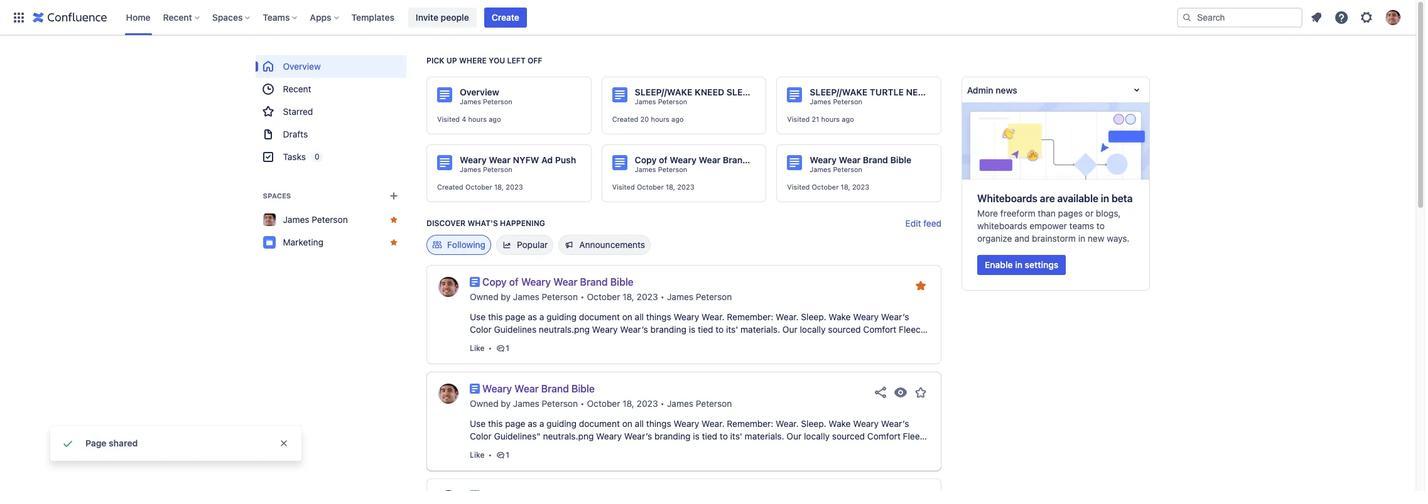 Task type: vqa. For each thing, say whether or not it's contained in the screenshot.
top branding
yes



Task type: describe. For each thing, give the bounding box(es) containing it.
pick
[[427, 56, 445, 65]]

edit feed button
[[906, 217, 942, 230]]

create
[[492, 12, 520, 22]]

to inside whiteboards are available in beta more freeform than pages or blogs, whiteboards empower teams to organize and brainstorm in new ways.
[[1097, 221, 1105, 231]]

search image
[[1183, 12, 1193, 22]]

templates
[[352, 12, 395, 22]]

all for weary wear brand bible
[[635, 419, 644, 429]]

materials. for copy of weary wear brand bible
[[741, 324, 781, 335]]

enable
[[985, 259, 1013, 270]]

like button for copy of weary wear brand bible
[[470, 344, 485, 354]]

notification icon image
[[1310, 10, 1325, 25]]

page
[[85, 438, 107, 449]]

discover what's happening
[[427, 219, 545, 228]]

available
[[1058, 193, 1099, 204]]

1 vertical spatial spaces
[[263, 192, 291, 200]]

brand inside the copy of weary wear brand bible james peterson
[[723, 155, 748, 165]]

off
[[528, 56, 543, 65]]

copy for copy of weary wear brand bible james peterson
[[635, 155, 657, 165]]

neutral for of
[[509, 337, 537, 348]]

0
[[315, 152, 320, 162]]

recent link
[[256, 78, 407, 101]]

weary inside the copy of weary wear brand bible link
[[521, 277, 551, 288]]

james peterson link up marketing
[[256, 209, 407, 231]]

owned for weary
[[470, 398, 499, 409]]

our for copy of weary wear brand bible
[[783, 324, 798, 335]]

create a space image
[[386, 189, 402, 204]]

apps
[[310, 12, 332, 22]]

the inside use this page as a guiding document on all things weary wear. remember: wear. sleep. wake weary wear's color guidelines neutrals.png weary wear's branding is tied to its' materials. our locally sourced comfort fleece comes in neutral tones that we refuse to alter with artificial dyes; allowing for the natural tones of our fabrics to shine. the ww
[[497, 349, 512, 360]]

branding for weary wear brand bible
[[655, 431, 691, 442]]

copy for copy of weary wear brand bible
[[483, 277, 507, 288]]

created for created 20 hours ago
[[613, 115, 639, 123]]

remember: for weary wear brand bible
[[727, 419, 774, 429]]

guiding for wear
[[547, 312, 577, 322]]

push
[[555, 155, 576, 165]]

beta
[[1112, 193, 1133, 204]]

with for copy of weary wear brand bible
[[656, 337, 673, 348]]

ww inside 'use this page as a guiding document on all things weary wear. remember: wear. sleep. wake weary wear's color guidelines" neutrals.png weary wear's branding is tied to its' materials. our locally sourced comfort fleece comes in neutral tones that we refuse to alter with dyes; allowing for the natural tones of our fabrics to shine. the ww color expa'
[[470, 456, 487, 467]]

the inside use this page as a guiding document on all things weary wear. remember: wear. sleep. wake weary wear's color guidelines neutrals.png weary wear's branding is tied to its' materials. our locally sourced comfort fleece comes in neutral tones that we refuse to alter with artificial dyes; allowing for the natural tones of our fabrics to shine. the ww
[[783, 337, 796, 348]]

Search field
[[1178, 7, 1303, 27]]

sleep. for weary wear brand bible
[[801, 419, 827, 429]]

than
[[1038, 208, 1056, 219]]

4
[[462, 115, 467, 123]]

teams
[[263, 12, 290, 22]]

what's
[[468, 219, 498, 228]]

visited 4 hours ago
[[437, 115, 501, 123]]

dyes; inside use this page as a guiding document on all things weary wear. remember: wear. sleep. wake weary wear's color guidelines neutrals.png weary wear's branding is tied to its' materials. our locally sourced comfort fleece comes in neutral tones that we refuse to alter with artificial dyes; allowing for the natural tones of our fabrics to shine. the ww
[[710, 337, 732, 348]]

visited 21 hours ago
[[788, 115, 855, 123]]

we for bible
[[583, 444, 594, 454]]

neutrals.png for wear
[[539, 324, 590, 335]]

we for wear
[[583, 337, 594, 348]]

james peterson link up 'use this page as a guiding document on all things weary wear. remember: wear. sleep. wake weary wear's color guidelines" neutrals.png weary wear's branding is tied to its' materials. our locally sourced comfort fleece comes in neutral tones that we refuse to alter with dyes; allowing for the natural tones of our fabrics to shine. the ww color expa'
[[667, 398, 732, 410]]

• up 'use this page as a guiding document on all things weary wear. remember: wear. sleep. wake weary wear's color guidelines" neutrals.png weary wear's branding is tied to its' materials. our locally sourced comfort fleece comes in neutral tones that we refuse to alter with dyes; allowing for the natural tones of our fabrics to shine. the ww color expa'
[[661, 398, 665, 409]]

locally for copy of weary wear brand bible
[[800, 324, 826, 335]]

or
[[1086, 208, 1094, 219]]

james peterson for 4
[[460, 97, 513, 106]]

copy of weary wear brand bible link
[[483, 276, 636, 288]]

ways.
[[1107, 233, 1130, 244]]

starred link
[[256, 101, 407, 123]]

ad
[[542, 155, 553, 165]]

drafts
[[283, 129, 308, 140]]

for inside use this page as a guiding document on all things weary wear. remember: wear. sleep. wake weary wear's color guidelines neutrals.png weary wear's branding is tied to its' materials. our locally sourced comfort fleece comes in neutral tones that we refuse to alter with artificial dyes; allowing for the natural tones of our fabrics to shine. the ww
[[769, 337, 781, 348]]

james peterson link up the "created 20 hours ago"
[[635, 97, 688, 106]]

0 horizontal spatial weary wear brand bible
[[483, 383, 595, 395]]

announcements
[[580, 239, 645, 250]]

shine. inside use this page as a guiding document on all things weary wear. remember: wear. sleep. wake weary wear's color guidelines neutrals.png weary wear's branding is tied to its' materials. our locally sourced comfort fleece comes in neutral tones that we refuse to alter with artificial dyes; allowing for the natural tones of our fabrics to shine. the ww
[[470, 349, 494, 360]]

you
[[489, 56, 505, 65]]

weary wear nyfw ad push james peterson
[[460, 155, 576, 173]]

home link
[[122, 7, 154, 27]]

2 visited october 18, 2023 from the left
[[788, 183, 870, 191]]

invite people button
[[408, 7, 477, 27]]

james up 20
[[635, 97, 656, 106]]

october 18, 2023 button for copy of weary wear brand bible
[[587, 291, 658, 304]]

james up visited 4 hours ago
[[460, 97, 481, 106]]

weary inside weary wear brand bible link
[[483, 383, 512, 395]]

fabrics inside 'use this page as a guiding document on all things weary wear. remember: wear. sleep. wake weary wear's color guidelines" neutrals.png weary wear's branding is tied to its' materials. our locally sourced comfort fleece comes in neutral tones that we refuse to alter with dyes; allowing for the natural tones of our fabrics to shine. the ww color expa'
[[846, 444, 873, 454]]

recent inside recent link
[[283, 84, 312, 94]]

peterson inside weary wear nyfw ad push james peterson
[[483, 165, 513, 173]]

created 20 hours ago
[[613, 115, 684, 123]]

things for copy of weary wear brand bible
[[647, 312, 672, 322]]

guiding for bible
[[547, 419, 577, 429]]

james peterson link down copy of weary wear brand bible
[[513, 291, 578, 304]]

starred
[[283, 106, 314, 117]]

created october 18, 2023
[[437, 183, 523, 191]]

marketing link
[[256, 231, 407, 254]]

guidelines"
[[494, 431, 541, 442]]

freeform
[[1001, 208, 1036, 219]]

page for of
[[505, 312, 526, 322]]

left
[[507, 56, 526, 65]]

in down teams
[[1079, 233, 1086, 244]]

wake for copy of weary wear brand bible
[[829, 312, 851, 322]]

edit feed
[[906, 218, 942, 229]]

peterson down weary wear brand bible link
[[542, 398, 578, 409]]

of inside use this page as a guiding document on all things weary wear. remember: wear. sleep. wake weary wear's color guidelines neutrals.png weary wear's branding is tied to its' materials. our locally sourced comfort fleece comes in neutral tones that we refuse to alter with artificial dyes; allowing for the natural tones of our fabrics to shine. the ww
[[854, 337, 862, 348]]

wear inside the copy of weary wear brand bible james peterson
[[699, 155, 721, 165]]

artificial
[[675, 337, 707, 348]]

teams button
[[259, 7, 303, 27]]

invite people
[[416, 12, 469, 22]]

page for wear
[[505, 419, 526, 429]]

owned by james peterson • october 18, 2023 • james peterson for wear
[[470, 292, 732, 302]]

copy of weary wear brand bible
[[483, 277, 634, 288]]

in inside 'use this page as a guiding document on all things weary wear. remember: wear. sleep. wake weary wear's color guidelines" neutrals.png weary wear's branding is tied to its' materials. our locally sourced comfort fleece comes in neutral tones that we refuse to alter with dyes; allowing for the natural tones of our fabrics to shine. the ww color expa'
[[499, 444, 507, 454]]

weary inside the copy of weary wear brand bible james peterson
[[670, 155, 697, 165]]

its' for weary wear brand bible
[[731, 431, 743, 442]]

comments image
[[496, 451, 506, 461]]

the inside 'use this page as a guiding document on all things weary wear. remember: wear. sleep. wake weary wear's color guidelines" neutrals.png weary wear's branding is tied to its' materials. our locally sourced comfort fleece comes in neutral tones that we refuse to alter with dyes; allowing for the natural tones of our fabrics to shine. the ww color expa'
[[913, 444, 928, 454]]

21
[[812, 115, 820, 123]]

guidelines
[[494, 324, 537, 335]]

like button for weary wear brand bible
[[470, 451, 485, 461]]

james down "visited 21 hours ago"
[[810, 165, 832, 173]]

the inside 'use this page as a guiding document on all things weary wear. remember: wear. sleep. wake weary wear's color guidelines" neutrals.png weary wear's branding is tied to its' materials. our locally sourced comfort fleece comes in neutral tones that we refuse to alter with dyes; allowing for the natural tones of our fabrics to shine. the ww color expa'
[[748, 444, 762, 454]]

for inside 'use this page as a guiding document on all things weary wear. remember: wear. sleep. wake weary wear's color guidelines" neutrals.png weary wear's branding is tied to its' materials. our locally sourced comfort fleece comes in neutral tones that we refuse to alter with dyes; allowing for the natural tones of our fabrics to shine. the ww color expa'
[[735, 444, 746, 454]]

dyes; inside 'use this page as a guiding document on all things weary wear. remember: wear. sleep. wake weary wear's color guidelines" neutrals.png weary wear's branding is tied to its' materials. our locally sourced comfort fleece comes in neutral tones that we refuse to alter with dyes; allowing for the natural tones of our fabrics to shine. the ww color expa'
[[675, 444, 697, 454]]

popular
[[517, 239, 548, 250]]

tasks
[[283, 151, 306, 162]]

create link
[[484, 7, 527, 27]]

fleece for weary wear brand bible
[[904, 431, 930, 442]]

weary wear brand bible link
[[483, 383, 598, 395]]

on for weary wear brand bible
[[623, 419, 633, 429]]

pick up where you left off
[[427, 56, 543, 65]]

wake for weary wear brand bible
[[829, 419, 851, 429]]

whiteboards
[[978, 193, 1038, 204]]

empower
[[1030, 221, 1068, 231]]

copy of weary wear brand bible james peterson
[[635, 155, 772, 173]]

shared
[[109, 438, 138, 449]]

0 vertical spatial weary wear brand bible
[[810, 155, 912, 165]]

peterson up 'use this page as a guiding document on all things weary wear. remember: wear. sleep. wake weary wear's color guidelines" neutrals.png weary wear's branding is tied to its' materials. our locally sourced comfort fleece comes in neutral tones that we refuse to alter with dyes; allowing for the natural tones of our fabrics to shine. the ww color expa'
[[696, 398, 732, 409]]

tied for copy of weary wear brand bible
[[698, 324, 714, 335]]

whiteboards are available in beta more freeform than pages or blogs, whiteboards empower teams to organize and brainstorm in new ways.
[[978, 193, 1133, 244]]

james down weary wear brand bible link
[[513, 398, 540, 409]]

james peterson link up "visited 21 hours ago"
[[810, 97, 863, 106]]

brainstorm
[[1033, 233, 1077, 244]]

apps button
[[306, 7, 344, 27]]

20
[[641, 115, 649, 123]]

natural inside use this page as a guiding document on all things weary wear. remember: wear. sleep. wake weary wear's color guidelines neutrals.png weary wear's branding is tied to its' materials. our locally sourced comfort fleece comes in neutral tones that we refuse to alter with artificial dyes; allowing for the natural tones of our fabrics to shine. the ww
[[799, 337, 827, 348]]

• up use this page as a guiding document on all things weary wear. remember: wear. sleep. wake weary wear's color guidelines neutrals.png weary wear's branding is tied to its' materials. our locally sourced comfort fleece comes in neutral tones that we refuse to alter with artificial dyes; allowing for the natural tones of our fabrics to shine. the ww
[[661, 292, 665, 302]]

happening
[[500, 219, 545, 228]]

comfort for copy of weary wear brand bible
[[864, 324, 897, 335]]

up
[[447, 56, 457, 65]]

wear inside weary wear nyfw ad push james peterson
[[489, 155, 511, 165]]

and
[[1015, 233, 1030, 244]]

all for copy of weary wear brand bible
[[635, 312, 644, 322]]

james peterson link down the "created 20 hours ago"
[[635, 165, 688, 174]]

invite
[[416, 12, 439, 22]]

following button
[[427, 235, 491, 255]]

ago for created 20 hours ago
[[672, 115, 684, 123]]

hours for 20
[[651, 115, 670, 123]]

admin news
[[968, 85, 1018, 95]]

in inside 'link'
[[1016, 259, 1023, 270]]

james peterson up marketing
[[283, 214, 348, 225]]

like for weary
[[470, 451, 485, 460]]

james up the guidelines
[[513, 292, 540, 302]]

global element
[[8, 0, 1175, 35]]

drafts link
[[256, 123, 407, 146]]

feed
[[924, 218, 942, 229]]

weary inside weary wear nyfw ad push james peterson
[[460, 155, 487, 165]]

james up "visited 21 hours ago"
[[810, 97, 832, 106]]

recent button
[[159, 7, 205, 27]]

this for copy
[[488, 312, 503, 322]]

• left comments image
[[489, 344, 492, 353]]

your profile and preferences image
[[1386, 10, 1401, 25]]

blogs,
[[1097, 208, 1121, 219]]

whiteboards
[[978, 221, 1028, 231]]

marketing
[[283, 237, 324, 248]]

fleece for copy of weary wear brand bible
[[899, 324, 926, 335]]

ago for visited 4 hours ago
[[489, 115, 501, 123]]

peterson up marketing link
[[312, 214, 348, 225]]

peterson up the "created 20 hours ago"
[[658, 97, 688, 106]]

james peterson link down weary wear brand bible link
[[513, 398, 578, 410]]

by for copy
[[501, 292, 511, 302]]

neutrals.png for bible
[[543, 431, 594, 442]]

materials. for weary wear brand bible
[[745, 431, 785, 442]]



Task type: locate. For each thing, give the bounding box(es) containing it.
1 vertical spatial remember:
[[727, 419, 774, 429]]

people
[[441, 12, 469, 22]]

copy down 20
[[635, 155, 657, 165]]

1 vertical spatial shine.
[[886, 444, 911, 454]]

use inside use this page as a guiding document on all things weary wear. remember: wear. sleep. wake weary wear's color guidelines neutrals.png weary wear's branding is tied to its' materials. our locally sourced comfort fleece comes in neutral tones that we refuse to alter with artificial dyes; allowing for the natural tones of our fabrics to shine. the ww
[[470, 312, 486, 322]]

0 vertical spatial guiding
[[547, 312, 577, 322]]

0 vertical spatial on
[[623, 312, 633, 322]]

the down the guidelines
[[497, 349, 512, 360]]

2 neutral from the top
[[509, 444, 537, 454]]

document inside 'use this page as a guiding document on all things weary wear. remember: wear. sleep. wake weary wear's color guidelines" neutrals.png weary wear's branding is tied to its' materials. our locally sourced comfort fleece comes in neutral tones that we refuse to alter with dyes; allowing for the natural tones of our fabrics to shine. the ww color expa'
[[579, 419, 620, 429]]

0 vertical spatial owned by james peterson • october 18, 2023 • james peterson
[[470, 292, 732, 302]]

templates link
[[348, 7, 398, 27]]

for
[[769, 337, 781, 348], [735, 444, 746, 454]]

1 like • from the top
[[470, 344, 492, 353]]

branding inside 'use this page as a guiding document on all things weary wear. remember: wear. sleep. wake weary wear's color guidelines" neutrals.png weary wear's branding is tied to its' materials. our locally sourced comfort fleece comes in neutral tones that we refuse to alter with dyes; allowing for the natural tones of our fabrics to shine. the ww color expa'
[[655, 431, 691, 442]]

fleece inside use this page as a guiding document on all things weary wear. remember: wear. sleep. wake weary wear's color guidelines neutrals.png weary wear's branding is tied to its' materials. our locally sourced comfort fleece comes in neutral tones that we refuse to alter with artificial dyes; allowing for the natural tones of our fabrics to shine. the ww
[[899, 324, 926, 335]]

0 vertical spatial spaces
[[212, 12, 243, 22]]

refuse for copy of weary wear brand bible
[[597, 337, 622, 348]]

this inside use this page as a guiding document on all things weary wear. remember: wear. sleep. wake weary wear's color guidelines neutrals.png weary wear's branding is tied to its' materials. our locally sourced comfort fleece comes in neutral tones that we refuse to alter with artificial dyes; allowing for the natural tones of our fabrics to shine. the ww
[[488, 312, 503, 322]]

0 vertical spatial overview
[[283, 61, 321, 72]]

1 owned by james peterson • october 18, 2023 • james peterson from the top
[[470, 292, 732, 302]]

peterson up visited 4 hours ago
[[483, 97, 513, 106]]

like •
[[470, 344, 492, 353], [470, 451, 492, 460]]

2 october 18, 2023 button from the top
[[587, 398, 658, 410]]

1 vertical spatial alter
[[635, 444, 653, 454]]

2 alter from the top
[[635, 444, 653, 454]]

a
[[540, 312, 544, 322], [540, 419, 544, 429]]

a inside 'use this page as a guiding document on all things weary wear. remember: wear. sleep. wake weary wear's color guidelines" neutrals.png weary wear's branding is tied to its' materials. our locally sourced comfort fleece comes in neutral tones that we refuse to alter with dyes; allowing for the natural tones of our fabrics to shine. the ww color expa'
[[540, 419, 544, 429]]

1 vertical spatial refuse
[[597, 444, 622, 454]]

as
[[528, 312, 537, 322], [528, 419, 537, 429]]

1 vertical spatial fleece
[[904, 431, 930, 442]]

neutral for wear
[[509, 444, 537, 454]]

0 vertical spatial ww
[[514, 349, 531, 360]]

1 horizontal spatial fabrics
[[880, 337, 908, 348]]

0 vertical spatial this
[[488, 312, 503, 322]]

page up the guidelines
[[505, 312, 526, 322]]

0 vertical spatial alter
[[635, 337, 653, 348]]

a for brand
[[540, 419, 544, 429]]

shine. left comments image
[[470, 349, 494, 360]]

page shared
[[85, 438, 138, 449]]

1 guiding from the top
[[547, 312, 577, 322]]

guiding inside use this page as a guiding document on all things weary wear. remember: wear. sleep. wake weary wear's color guidelines neutrals.png weary wear's branding is tied to its' materials. our locally sourced comfort fleece comes in neutral tones that we refuse to alter with artificial dyes; allowing for the natural tones of our fabrics to shine. the ww
[[547, 312, 577, 322]]

james peterson down "visited 21 hours ago"
[[810, 165, 863, 173]]

james peterson
[[460, 97, 513, 106], [635, 97, 688, 106], [810, 97, 863, 106], [810, 165, 863, 173], [283, 214, 348, 225]]

recent right home
[[163, 12, 192, 22]]

created up discover
[[437, 183, 464, 191]]

allowing
[[734, 337, 767, 348], [699, 444, 732, 454]]

recent inside 'recent' "dropdown button"
[[163, 12, 192, 22]]

• down weary wear brand bible link
[[581, 398, 585, 409]]

remember: inside use this page as a guiding document on all things weary wear. remember: wear. sleep. wake weary wear's color guidelines neutrals.png weary wear's branding is tied to its' materials. our locally sourced comfort fleece comes in neutral tones that we refuse to alter with artificial dyes; allowing for the natural tones of our fabrics to shine. the ww
[[727, 312, 774, 322]]

james up created october 18, 2023
[[460, 165, 481, 173]]

neutral up expa
[[509, 444, 537, 454]]

on inside use this page as a guiding document on all things weary wear. remember: wear. sleep. wake weary wear's color guidelines neutrals.png weary wear's branding is tied to its' materials. our locally sourced comfort fleece comes in neutral tones that we refuse to alter with artificial dyes; allowing for the natural tones of our fabrics to shine. the ww
[[623, 312, 633, 322]]

0 vertical spatial dyes;
[[710, 337, 732, 348]]

peterson up "visited 21 hours ago"
[[834, 97, 863, 106]]

use inside 'use this page as a guiding document on all things weary wear. remember: wear. sleep. wake weary wear's color guidelines" neutrals.png weary wear's branding is tied to its' materials. our locally sourced comfort fleece comes in neutral tones that we refuse to alter with dyes; allowing for the natural tones of our fabrics to shine. the ww color expa'
[[470, 419, 486, 429]]

sourced for copy of weary wear brand bible
[[828, 324, 861, 335]]

this
[[488, 312, 503, 322], [488, 419, 503, 429]]

tied inside use this page as a guiding document on all things weary wear. remember: wear. sleep. wake weary wear's color guidelines neutrals.png weary wear's branding is tied to its' materials. our locally sourced comfort fleece comes in neutral tones that we refuse to alter with artificial dyes; allowing for the natural tones of our fabrics to shine. the ww
[[698, 324, 714, 335]]

is inside use this page as a guiding document on all things weary wear. remember: wear. sleep. wake weary wear's color guidelines neutrals.png weary wear's branding is tied to its' materials. our locally sourced comfort fleece comes in neutral tones that we refuse to alter with artificial dyes; allowing for the natural tones of our fabrics to shine. the ww
[[689, 324, 696, 335]]

0 vertical spatial like button
[[470, 344, 485, 354]]

of inside 'use this page as a guiding document on all things weary wear. remember: wear. sleep. wake weary wear's color guidelines" neutrals.png weary wear's branding is tied to its' materials. our locally sourced comfort fleece comes in neutral tones that we refuse to alter with dyes; allowing for the natural tones of our fabrics to shine. the ww color expa'
[[819, 444, 828, 454]]

document for wear
[[579, 312, 620, 322]]

1 like button from the top
[[470, 344, 485, 354]]

0 horizontal spatial spaces
[[212, 12, 243, 22]]

owned for copy
[[470, 292, 499, 302]]

color left guidelines"
[[470, 431, 492, 442]]

settings
[[1025, 259, 1059, 270]]

james peterson link up use this page as a guiding document on all things weary wear. remember: wear. sleep. wake weary wear's color guidelines neutrals.png weary wear's branding is tied to its' materials. our locally sourced comfort fleece comes in neutral tones that we refuse to alter with artificial dyes; allowing for the natural tones of our fabrics to shine. the ww
[[667, 291, 732, 304]]

0 horizontal spatial ago
[[489, 115, 501, 123]]

peterson up use this page as a guiding document on all things weary wear. remember: wear. sleep. wake weary wear's color guidelines neutrals.png weary wear's branding is tied to its' materials. our locally sourced comfort fleece comes in neutral tones that we refuse to alter with artificial dyes; allowing for the natural tones of our fabrics to shine. the ww
[[696, 292, 732, 302]]

1 vertical spatial wake
[[829, 419, 851, 429]]

0 vertical spatial like •
[[470, 344, 492, 353]]

1 vertical spatial owned by james peterson • october 18, 2023 • james peterson
[[470, 398, 732, 409]]

1 like from the top
[[470, 344, 485, 353]]

james peterson link up created october 18, 2023
[[460, 165, 513, 174]]

where
[[459, 56, 487, 65]]

as up the guidelines
[[528, 312, 537, 322]]

2 that from the top
[[565, 444, 581, 454]]

october for james peterson link on top of created october 18, 2023
[[466, 183, 493, 191]]

1 vertical spatial neutral
[[509, 444, 537, 454]]

1 vertical spatial our
[[787, 431, 802, 442]]

on for copy of weary wear brand bible
[[623, 312, 633, 322]]

0 vertical spatial allowing
[[734, 337, 767, 348]]

2 all from the top
[[635, 419, 644, 429]]

0 vertical spatial fabrics
[[880, 337, 908, 348]]

created left 20
[[613, 115, 639, 123]]

color inside use this page as a guiding document on all things weary wear. remember: wear. sleep. wake weary wear's color guidelines neutrals.png weary wear's branding is tied to its' materials. our locally sourced comfort fleece comes in neutral tones that we refuse to alter with artificial dyes; allowing for the natural tones of our fabrics to shine. the ww
[[470, 324, 492, 335]]

james peterson up the "created 20 hours ago"
[[635, 97, 688, 106]]

1 alter from the top
[[635, 337, 653, 348]]

page inside use this page as a guiding document on all things weary wear. remember: wear. sleep. wake weary wear's color guidelines neutrals.png weary wear's branding is tied to its' materials. our locally sourced comfort fleece comes in neutral tones that we refuse to alter with artificial dyes; allowing for the natural tones of our fabrics to shine. the ww
[[505, 312, 526, 322]]

0 vertical spatial by
[[501, 292, 511, 302]]

like • for weary
[[470, 451, 492, 460]]

following
[[447, 239, 486, 250]]

unstar this space image
[[389, 238, 399, 248]]

admin news button
[[963, 77, 1150, 102]]

overview up visited 4 hours ago
[[460, 87, 500, 97]]

refuse
[[597, 337, 622, 348], [597, 444, 622, 454]]

ww right comments image
[[514, 349, 531, 360]]

locally inside 'use this page as a guiding document on all things weary wear. remember: wear. sleep. wake weary wear's color guidelines" neutrals.png weary wear's branding is tied to its' materials. our locally sourced comfort fleece comes in neutral tones that we refuse to alter with dyes; allowing for the natural tones of our fabrics to shine. the ww color expa'
[[804, 431, 830, 442]]

james down 20
[[635, 165, 656, 173]]

1 vertical spatial ww
[[470, 456, 487, 467]]

wake inside 'use this page as a guiding document on all things weary wear. remember: wear. sleep. wake weary wear's color guidelines" neutrals.png weary wear's branding is tied to its' materials. our locally sourced comfort fleece comes in neutral tones that we refuse to alter with dyes; allowing for the natural tones of our fabrics to shine. the ww color expa'
[[829, 419, 851, 429]]

alter inside 'use this page as a guiding document on all things weary wear. remember: wear. sleep. wake weary wear's color guidelines" neutrals.png weary wear's branding is tied to its' materials. our locally sourced comfort fleece comes in neutral tones that we refuse to alter with dyes; allowing for the natural tones of our fabrics to shine. the ww color expa'
[[635, 444, 653, 454]]

of
[[659, 155, 668, 165], [509, 277, 519, 288], [854, 337, 862, 348], [819, 444, 828, 454]]

star image
[[914, 385, 929, 400]]

0 vertical spatial wake
[[829, 312, 851, 322]]

wake inside use this page as a guiding document on all things weary wear. remember: wear. sleep. wake weary wear's color guidelines neutrals.png weary wear's branding is tied to its' materials. our locally sourced comfort fleece comes in neutral tones that we refuse to alter with artificial dyes; allowing for the natural tones of our fabrics to shine. the ww
[[829, 312, 851, 322]]

comes inside use this page as a guiding document on all things weary wear. remember: wear. sleep. wake weary wear's color guidelines neutrals.png weary wear's branding is tied to its' materials. our locally sourced comfort fleece comes in neutral tones that we refuse to alter with artificial dyes; allowing for the natural tones of our fabrics to shine. the ww
[[470, 337, 497, 348]]

1 horizontal spatial created
[[613, 115, 639, 123]]

branding for copy of weary wear brand bible
[[651, 324, 687, 335]]

2 guiding from the top
[[547, 419, 577, 429]]

on inside 'use this page as a guiding document on all things weary wear. remember: wear. sleep. wake weary wear's color guidelines" neutrals.png weary wear's branding is tied to its' materials. our locally sourced comfort fleece comes in neutral tones that we refuse to alter with dyes; allowing for the natural tones of our fabrics to shine. the ww color expa'
[[623, 419, 633, 429]]

fleece down star 'icon'
[[904, 431, 930, 442]]

october
[[466, 183, 493, 191], [637, 183, 664, 191], [812, 183, 839, 191], [587, 292, 621, 302], [587, 398, 621, 409]]

locally for weary wear brand bible
[[804, 431, 830, 442]]

1 left expa
[[506, 451, 510, 460]]

weary wear brand bible up guidelines"
[[483, 383, 595, 395]]

0 vertical spatial branding
[[651, 324, 687, 335]]

neutral down the guidelines
[[509, 337, 537, 348]]

2 as from the top
[[528, 419, 537, 429]]

0 horizontal spatial created
[[437, 183, 464, 191]]

1 for weary
[[506, 451, 510, 460]]

1 vertical spatial that
[[565, 444, 581, 454]]

that for wear
[[565, 337, 581, 348]]

spaces inside "spaces" popup button
[[212, 12, 243, 22]]

0 horizontal spatial fabrics
[[846, 444, 873, 454]]

neutrals.png down the copy of weary wear brand bible link
[[539, 324, 590, 335]]

we inside use this page as a guiding document on all things weary wear. remember: wear. sleep. wake weary wear's color guidelines neutrals.png weary wear's branding is tied to its' materials. our locally sourced comfort fleece comes in neutral tones that we refuse to alter with artificial dyes; allowing for the natural tones of our fabrics to shine. the ww
[[583, 337, 594, 348]]

remember: inside 'use this page as a guiding document on all things weary wear. remember: wear. sleep. wake weary wear's color guidelines" neutrals.png weary wear's branding is tied to its' materials. our locally sourced comfort fleece comes in neutral tones that we refuse to alter with dyes; allowing for the natural tones of our fabrics to shine. the ww color expa'
[[727, 419, 774, 429]]

owned by james peterson • october 18, 2023 • james peterson down weary wear brand bible link
[[470, 398, 732, 409]]

• left comments icon at the bottom
[[489, 451, 492, 460]]

ww inside use this page as a guiding document on all things weary wear. remember: wear. sleep. wake weary wear's color guidelines neutrals.png weary wear's branding is tied to its' materials. our locally sourced comfort fleece comes in neutral tones that we refuse to alter with artificial dyes; allowing for the natural tones of our fabrics to shine. the ww
[[514, 349, 531, 360]]

1 refuse from the top
[[597, 337, 622, 348]]

on
[[623, 312, 633, 322], [623, 419, 633, 429]]

is
[[689, 324, 696, 335], [693, 431, 700, 442]]

0 vertical spatial with
[[656, 337, 673, 348]]

bible inside the copy of weary wear brand bible james peterson
[[751, 155, 772, 165]]

all inside use this page as a guiding document on all things weary wear. remember: wear. sleep. wake weary wear's color guidelines neutrals.png weary wear's branding is tied to its' materials. our locally sourced comfort fleece comes in neutral tones that we refuse to alter with artificial dyes; allowing for the natural tones of our fabrics to shine. the ww
[[635, 312, 644, 322]]

like button
[[470, 344, 485, 354], [470, 451, 485, 461]]

alter for weary wear brand bible
[[635, 444, 653, 454]]

1 for copy
[[506, 344, 510, 353]]

1 vertical spatial branding
[[655, 431, 691, 442]]

0 vertical spatial october 18, 2023 button
[[587, 291, 658, 304]]

brand
[[723, 155, 748, 165], [863, 155, 889, 165], [580, 277, 608, 288], [542, 383, 569, 395]]

0 vertical spatial its'
[[727, 324, 739, 335]]

this inside 'use this page as a guiding document on all things weary wear. remember: wear. sleep. wake weary wear's color guidelines" neutrals.png weary wear's branding is tied to its' materials. our locally sourced comfort fleece comes in neutral tones that we refuse to alter with dyes; allowing for the natural tones of our fabrics to shine. the ww color expa'
[[488, 419, 503, 429]]

1 vertical spatial october 18, 2023 button
[[587, 398, 658, 410]]

expa
[[513, 456, 533, 467]]

as for brand
[[528, 419, 537, 429]]

james up marketing
[[283, 214, 310, 225]]

1 horizontal spatial the
[[783, 337, 796, 348]]

our inside use this page as a guiding document on all things weary wear. remember: wear. sleep. wake weary wear's color guidelines neutrals.png weary wear's branding is tied to its' materials. our locally sourced comfort fleece comes in neutral tones that we refuse to alter with artificial dyes; allowing for the natural tones of our fabrics to shine. the ww
[[865, 337, 878, 348]]

remember:
[[727, 312, 774, 322], [727, 419, 774, 429]]

0 horizontal spatial overview
[[283, 61, 321, 72]]

0 vertical spatial remember:
[[727, 312, 774, 322]]

things inside 'use this page as a guiding document on all things weary wear. remember: wear. sleep. wake weary wear's color guidelines" neutrals.png weary wear's branding is tied to its' materials. our locally sourced comfort fleece comes in neutral tones that we refuse to alter with dyes; allowing for the natural tones of our fabrics to shine. the ww color expa'
[[647, 419, 672, 429]]

color for copy of weary wear brand bible
[[470, 324, 492, 335]]

that inside use this page as a guiding document on all things weary wear. remember: wear. sleep. wake weary wear's color guidelines neutrals.png weary wear's branding is tied to its' materials. our locally sourced comfort fleece comes in neutral tones that we refuse to alter with artificial dyes; allowing for the natural tones of our fabrics to shine. the ww
[[565, 337, 581, 348]]

in up the blogs,
[[1102, 193, 1110, 204]]

to
[[1097, 221, 1105, 231], [716, 324, 724, 335], [625, 337, 633, 348], [910, 337, 919, 348], [720, 431, 728, 442], [625, 444, 633, 454], [876, 444, 884, 454]]

tied for weary wear brand bible
[[702, 431, 718, 442]]

ww left comments icon at the bottom
[[470, 456, 487, 467]]

october for james peterson link under "visited 21 hours ago"
[[812, 183, 839, 191]]

guiding inside 'use this page as a guiding document on all things weary wear. remember: wear. sleep. wake weary wear's color guidelines" neutrals.png weary wear's branding is tied to its' materials. our locally sourced comfort fleece comes in neutral tones that we refuse to alter with dyes; allowing for the natural tones of our fabrics to shine. the ww color expa'
[[547, 419, 577, 429]]

is for copy of weary wear brand bible
[[689, 324, 696, 335]]

2 document from the top
[[579, 419, 620, 429]]

our inside 'use this page as a guiding document on all things weary wear. remember: wear. sleep. wake weary wear's color guidelines" neutrals.png weary wear's branding is tied to its' materials. our locally sourced comfort fleece comes in neutral tones that we refuse to alter with dyes; allowing for the natural tones of our fabrics to shine. the ww color expa'
[[787, 431, 802, 442]]

1 vertical spatial neutrals.png
[[543, 431, 594, 442]]

comfort inside 'use this page as a guiding document on all things weary wear. remember: wear. sleep. wake weary wear's color guidelines" neutrals.png weary wear's branding is tied to its' materials. our locally sourced comfort fleece comes in neutral tones that we refuse to alter with dyes; allowing for the natural tones of our fabrics to shine. the ww color expa'
[[868, 431, 901, 442]]

3 ago from the left
[[842, 115, 855, 123]]

neutrals.png inside 'use this page as a guiding document on all things weary wear. remember: wear. sleep. wake weary wear's color guidelines" neutrals.png weary wear's branding is tied to its' materials. our locally sourced comfort fleece comes in neutral tones that we refuse to alter with dyes; allowing for the natural tones of our fabrics to shine. the ww color expa'
[[543, 431, 594, 442]]

the down star 'icon'
[[913, 444, 928, 454]]

a down copy of weary wear brand bible
[[540, 312, 544, 322]]

0 vertical spatial we
[[583, 337, 594, 348]]

weary
[[460, 155, 487, 165], [670, 155, 697, 165], [810, 155, 837, 165], [521, 277, 551, 288], [674, 312, 700, 322], [854, 312, 879, 322], [592, 324, 618, 335], [483, 383, 512, 395], [674, 419, 700, 429], [854, 419, 879, 429], [597, 431, 622, 442]]

1 page from the top
[[505, 312, 526, 322]]

pages
[[1059, 208, 1083, 219]]

by up the guidelines
[[501, 292, 511, 302]]

by for weary
[[501, 398, 511, 409]]

2 with from the top
[[656, 444, 673, 454]]

with
[[656, 337, 673, 348], [656, 444, 673, 454]]

as for weary
[[528, 312, 537, 322]]

2 remember: from the top
[[727, 419, 774, 429]]

ago for visited 21 hours ago
[[842, 115, 855, 123]]

page up guidelines"
[[505, 419, 526, 429]]

things
[[647, 312, 672, 322], [647, 419, 672, 429]]

group containing overview
[[256, 55, 407, 168]]

0 vertical spatial shine.
[[470, 349, 494, 360]]

1 use from the top
[[470, 312, 486, 322]]

page
[[505, 312, 526, 322], [505, 419, 526, 429]]

2 use from the top
[[470, 419, 486, 429]]

recent up starred
[[283, 84, 312, 94]]

1 vertical spatial we
[[583, 444, 594, 454]]

1 horizontal spatial copy
[[635, 155, 657, 165]]

1 this from the top
[[488, 312, 503, 322]]

ago right 21
[[842, 115, 855, 123]]

things for weary wear brand bible
[[647, 419, 672, 429]]

1 horizontal spatial spaces
[[263, 192, 291, 200]]

tied inside 'use this page as a guiding document on all things weary wear. remember: wear. sleep. wake weary wear's color guidelines" neutrals.png weary wear's branding is tied to its' materials. our locally sourced comfort fleece comes in neutral tones that we refuse to alter with dyes; allowing for the natural tones of our fabrics to shine. the ww color expa'
[[702, 431, 718, 442]]

0 horizontal spatial copy
[[483, 277, 507, 288]]

2 owned by james peterson • october 18, 2023 • james peterson from the top
[[470, 398, 732, 409]]

that inside 'use this page as a guiding document on all things weary wear. remember: wear. sleep. wake weary wear's color guidelines" neutrals.png weary wear's branding is tied to its' materials. our locally sourced comfort fleece comes in neutral tones that we refuse to alter with dyes; allowing for the natural tones of our fabrics to shine. the ww color expa'
[[565, 444, 581, 454]]

0 horizontal spatial hours
[[468, 115, 487, 123]]

bible
[[751, 155, 772, 165], [891, 155, 912, 165], [611, 277, 634, 288], [572, 383, 595, 395]]

visited october 18, 2023
[[613, 183, 695, 191], [788, 183, 870, 191]]

we inside 'use this page as a guiding document on all things weary wear. remember: wear. sleep. wake weary wear's color guidelines" neutrals.png weary wear's branding is tied to its' materials. our locally sourced comfort fleece comes in neutral tones that we refuse to alter with dyes; allowing for the natural tones of our fabrics to shine. the ww color expa'
[[583, 444, 594, 454]]

1 by from the top
[[501, 292, 511, 302]]

0 vertical spatial things
[[647, 312, 672, 322]]

with inside use this page as a guiding document on all things weary wear. remember: wear. sleep. wake weary wear's color guidelines neutrals.png weary wear's branding is tied to its' materials. our locally sourced comfort fleece comes in neutral tones that we refuse to alter with artificial dyes; allowing for the natural tones of our fabrics to shine. the ww
[[656, 337, 673, 348]]

2 refuse from the top
[[597, 444, 622, 454]]

refuse inside use this page as a guiding document on all things weary wear. remember: wear. sleep. wake weary wear's color guidelines neutrals.png weary wear's branding is tied to its' materials. our locally sourced comfort fleece comes in neutral tones that we refuse to alter with artificial dyes; allowing for the natural tones of our fabrics to shine. the ww
[[597, 337, 622, 348]]

help icon image
[[1335, 10, 1350, 25]]

that
[[565, 337, 581, 348], [565, 444, 581, 454]]

alter inside use this page as a guiding document on all things weary wear. remember: wear. sleep. wake weary wear's color guidelines neutrals.png weary wear's branding is tied to its' materials. our locally sourced comfort fleece comes in neutral tones that we refuse to alter with artificial dyes; allowing for the natural tones of our fabrics to shine. the ww
[[635, 337, 653, 348]]

1 horizontal spatial natural
[[799, 337, 827, 348]]

home
[[126, 12, 151, 22]]

1
[[506, 344, 510, 353], [506, 451, 510, 460]]

1 on from the top
[[623, 312, 633, 322]]

peterson down the "created 20 hours ago"
[[658, 165, 688, 173]]

james inside the copy of weary wear brand bible james peterson
[[635, 165, 656, 173]]

1 vertical spatial sleep.
[[801, 419, 827, 429]]

as up guidelines"
[[528, 419, 537, 429]]

refuse for weary wear brand bible
[[597, 444, 622, 454]]

its' inside use this page as a guiding document on all things weary wear. remember: wear. sleep. wake weary wear's color guidelines neutrals.png weary wear's branding is tied to its' materials. our locally sourced comfort fleece comes in neutral tones that we refuse to alter with artificial dyes; allowing for the natural tones of our fabrics to shine. the ww
[[727, 324, 739, 335]]

document for bible
[[579, 419, 620, 429]]

owned
[[470, 292, 499, 302], [470, 398, 499, 409]]

shine. down unwatch image
[[886, 444, 911, 454]]

1 horizontal spatial overview
[[460, 87, 500, 97]]

in down the guidelines
[[499, 337, 507, 348]]

2 by from the top
[[501, 398, 511, 409]]

ago right 20
[[672, 115, 684, 123]]

october 18, 2023 button for weary wear brand bible
[[587, 398, 658, 410]]

3 hours from the left
[[822, 115, 840, 123]]

james peterson image
[[439, 277, 459, 297]]

0 vertical spatial is
[[689, 324, 696, 335]]

alter for copy of weary wear brand bible
[[635, 337, 653, 348]]

use for copy of weary wear brand bible
[[470, 312, 486, 322]]

like • for copy
[[470, 344, 492, 353]]

by up guidelines"
[[501, 398, 511, 409]]

• down the copy of weary wear brand bible link
[[581, 292, 585, 302]]

like button left comments image
[[470, 344, 485, 354]]

0 vertical spatial locally
[[800, 324, 826, 335]]

page inside 'use this page as a guiding document on all things weary wear. remember: wear. sleep. wake weary wear's color guidelines" neutrals.png weary wear's branding is tied to its' materials. our locally sourced comfort fleece comes in neutral tones that we refuse to alter with dyes; allowing for the natural tones of our fabrics to shine. the ww color expa'
[[505, 419, 526, 429]]

in down guidelines"
[[499, 444, 507, 454]]

1 vertical spatial use
[[470, 419, 486, 429]]

1 visited october 18, 2023 from the left
[[613, 183, 695, 191]]

1 vertical spatial our
[[830, 444, 843, 454]]

remember: for copy of weary wear brand bible
[[727, 312, 774, 322]]

spaces button
[[209, 7, 255, 27]]

discover
[[427, 219, 466, 228]]

1 vertical spatial a
[[540, 419, 544, 429]]

1 horizontal spatial shine.
[[886, 444, 911, 454]]

1 comes from the top
[[470, 337, 497, 348]]

spaces down tasks
[[263, 192, 291, 200]]

tied
[[698, 324, 714, 335], [702, 431, 718, 442]]

2 like button from the top
[[470, 451, 485, 461]]

organize
[[978, 233, 1013, 244]]

like • left comments image
[[470, 344, 492, 353]]

ago
[[489, 115, 501, 123], [672, 115, 684, 123], [842, 115, 855, 123]]

hours for 21
[[822, 115, 840, 123]]

materials. inside 'use this page as a guiding document on all things weary wear. remember: wear. sleep. wake weary wear's color guidelines" neutrals.png weary wear's branding is tied to its' materials. our locally sourced comfort fleece comes in neutral tones that we refuse to alter with dyes; allowing for the natural tones of our fabrics to shine. the ww color expa'
[[745, 431, 785, 442]]

weary wear brand bible down "visited 21 hours ago"
[[810, 155, 912, 165]]

unstar image
[[914, 278, 929, 293]]

1 vertical spatial weary wear brand bible
[[483, 383, 595, 395]]

0 vertical spatial comes
[[470, 337, 497, 348]]

2 horizontal spatial ago
[[842, 115, 855, 123]]

nyfw
[[513, 155, 539, 165]]

fleece inside 'use this page as a guiding document on all things weary wear. remember: wear. sleep. wake weary wear's color guidelines" neutrals.png weary wear's branding is tied to its' materials. our locally sourced comfort fleece comes in neutral tones that we refuse to alter with dyes; allowing for the natural tones of our fabrics to shine. the ww color expa'
[[904, 431, 930, 442]]

2 this from the top
[[488, 419, 503, 429]]

1 vertical spatial 1
[[506, 451, 510, 460]]

neutrals.png right guidelines"
[[543, 431, 594, 442]]

1 vertical spatial on
[[623, 419, 633, 429]]

owned by james peterson • october 18, 2023 • james peterson
[[470, 292, 732, 302], [470, 398, 732, 409]]

peterson down the copy of weary wear brand bible link
[[542, 292, 578, 302]]

james peterson image
[[439, 384, 459, 404]]

a for weary
[[540, 312, 544, 322]]

its' inside 'use this page as a guiding document on all things weary wear. remember: wear. sleep. wake weary wear's color guidelines" neutrals.png weary wear's branding is tied to its' materials. our locally sourced comfort fleece comes in neutral tones that we refuse to alter with dyes; allowing for the natural tones of our fabrics to shine. the ww color expa'
[[731, 431, 743, 442]]

like • left comments icon at the bottom
[[470, 451, 492, 460]]

copy
[[635, 155, 657, 165], [483, 277, 507, 288]]

fleece down unstar "icon"
[[899, 324, 926, 335]]

2 we from the top
[[583, 444, 594, 454]]

sourced inside use this page as a guiding document on all things weary wear. remember: wear. sleep. wake weary wear's color guidelines neutrals.png weary wear's branding is tied to its' materials. our locally sourced comfort fleece comes in neutral tones that we refuse to alter with artificial dyes; allowing for the natural tones of our fabrics to shine. the ww
[[828, 324, 861, 335]]

2 page from the top
[[505, 419, 526, 429]]

0 vertical spatial a
[[540, 312, 544, 322]]

appswitcher icon image
[[11, 10, 26, 25]]

hours
[[468, 115, 487, 123], [651, 115, 670, 123], [822, 115, 840, 123]]

comfort
[[864, 324, 897, 335], [868, 431, 901, 442]]

0 vertical spatial page
[[505, 312, 526, 322]]

2 a from the top
[[540, 419, 544, 429]]

1 vertical spatial is
[[693, 431, 700, 442]]

2 on from the top
[[623, 419, 633, 429]]

1 wake from the top
[[829, 312, 851, 322]]

with for weary wear brand bible
[[656, 444, 673, 454]]

unwatch image
[[894, 385, 909, 400]]

in inside use this page as a guiding document on all things weary wear. remember: wear. sleep. wake weary wear's color guidelines neutrals.png weary wear's branding is tied to its' materials. our locally sourced comfort fleece comes in neutral tones that we refuse to alter with artificial dyes; allowing for the natural tones of our fabrics to shine. the ww
[[499, 337, 507, 348]]

visited
[[437, 115, 460, 123], [788, 115, 810, 123], [613, 183, 635, 191], [788, 183, 810, 191]]

october for james peterson link under the "created 20 hours ago"
[[637, 183, 664, 191]]

copy right james peterson icon
[[483, 277, 507, 288]]

james peterson for october
[[810, 165, 863, 173]]

2 sleep. from the top
[[801, 419, 827, 429]]

use for weary wear brand bible
[[470, 419, 486, 429]]

2 ago from the left
[[672, 115, 684, 123]]

like left comments icon at the bottom
[[470, 451, 485, 460]]

0 vertical spatial as
[[528, 312, 537, 322]]

confluence image
[[33, 10, 107, 25], [33, 10, 107, 25]]

hours right 20
[[651, 115, 670, 123]]

1 hours from the left
[[468, 115, 487, 123]]

james peterson link up visited 4 hours ago
[[460, 97, 513, 106]]

2 1 from the top
[[506, 451, 510, 460]]

1 remember: from the top
[[727, 312, 774, 322]]

owned by james peterson • october 18, 2023 • james peterson down the copy of weary wear brand bible link
[[470, 292, 732, 302]]

0 vertical spatial color
[[470, 324, 492, 335]]

james peterson up "visited 21 hours ago"
[[810, 97, 863, 106]]

our inside 'use this page as a guiding document on all things weary wear. remember: wear. sleep. wake weary wear's color guidelines" neutrals.png weary wear's branding is tied to its' materials. our locally sourced comfort fleece comes in neutral tones that we refuse to alter with dyes; allowing for the natural tones of our fabrics to shine. the ww color expa'
[[830, 444, 843, 454]]

admin
[[968, 85, 994, 95]]

like button left comments icon at the bottom
[[470, 451, 485, 461]]

enable in settings link
[[978, 255, 1067, 275]]

james peterson for 21
[[810, 97, 863, 106]]

popular button
[[496, 235, 554, 255]]

use this page as a guiding document on all things weary wear. remember: wear. sleep. wake weary wear's color guidelines" neutrals.png weary wear's branding is tied to its' materials. our locally sourced comfort fleece comes in neutral tones that we refuse to alter with dyes; allowing for the natural tones of our fabrics to shine. the ww color expa
[[470, 419, 930, 467]]

announcements button
[[559, 235, 651, 255]]

use this page as a guiding document on all things weary wear. remember: wear. sleep. wake weary wear's color guidelines neutrals.png weary wear's branding is tied to its' materials. our locally sourced comfort fleece comes in neutral tones that we refuse to alter with artificial dyes; allowing for the natural tones of our fabrics to shine. the ww
[[470, 312, 926, 360]]

that for bible
[[565, 444, 581, 454]]

copy inside the copy of weary wear brand bible james peterson
[[635, 155, 657, 165]]

banner containing home
[[0, 0, 1417, 35]]

2 things from the top
[[647, 419, 672, 429]]

comfort inside use this page as a guiding document on all things weary wear. remember: wear. sleep. wake weary wear's color guidelines neutrals.png weary wear's branding is tied to its' materials. our locally sourced comfort fleece comes in neutral tones that we refuse to alter with artificial dyes; allowing for the natural tones of our fabrics to shine. the ww
[[864, 324, 897, 335]]

peterson up created october 18, 2023
[[483, 165, 513, 173]]

our for weary wear brand bible
[[787, 431, 802, 442]]

unstar this space image
[[389, 215, 399, 225]]

0 vertical spatial the
[[497, 349, 512, 360]]

with inside 'use this page as a guiding document on all things weary wear. remember: wear. sleep. wake weary wear's color guidelines" neutrals.png weary wear's branding is tied to its' materials. our locally sourced comfort fleece comes in neutral tones that we refuse to alter with dyes; allowing for the natural tones of our fabrics to shine. the ww color expa'
[[656, 444, 673, 454]]

2 like • from the top
[[470, 451, 492, 460]]

1 with from the top
[[656, 337, 673, 348]]

edit
[[906, 218, 922, 229]]

comes down guidelines"
[[470, 444, 497, 454]]

owned right james peterson icon
[[470, 292, 499, 302]]

0 vertical spatial 1
[[506, 344, 510, 353]]

1 all from the top
[[635, 312, 644, 322]]

1 we from the top
[[583, 337, 594, 348]]

color for weary wear brand bible
[[470, 431, 492, 442]]

news
[[996, 85, 1018, 95]]

1 document from the top
[[579, 312, 620, 322]]

locally
[[800, 324, 826, 335], [804, 431, 830, 442]]

color left expa
[[489, 456, 511, 467]]

2 like from the top
[[470, 451, 485, 460]]

share image
[[874, 385, 889, 400]]

allowing inside use this page as a guiding document on all things weary wear. remember: wear. sleep. wake weary wear's color guidelines neutrals.png weary wear's branding is tied to its' materials. our locally sourced comfort fleece comes in neutral tones that we refuse to alter with artificial dyes; allowing for the natural tones of our fabrics to shine. the ww
[[734, 337, 767, 348]]

branding inside use this page as a guiding document on all things weary wear. remember: wear. sleep. wake weary wear's color guidelines neutrals.png weary wear's branding is tied to its' materials. our locally sourced comfort fleece comes in neutral tones that we refuse to alter with artificial dyes; allowing for the natural tones of our fabrics to shine. the ww
[[651, 324, 687, 335]]

1 vertical spatial recent
[[283, 84, 312, 94]]

weary wear brand bible
[[810, 155, 912, 165], [483, 383, 595, 395]]

locally inside use this page as a guiding document on all things weary wear. remember: wear. sleep. wake weary wear's color guidelines neutrals.png weary wear's branding is tied to its' materials. our locally sourced comfort fleece comes in neutral tones that we refuse to alter with artificial dyes; allowing for the natural tones of our fabrics to shine. the ww
[[800, 324, 826, 335]]

color
[[470, 324, 492, 335], [470, 431, 492, 442], [489, 456, 511, 467]]

materials. inside use this page as a guiding document on all things weary wear. remember: wear. sleep. wake weary wear's color guidelines neutrals.png weary wear's branding is tied to its' materials. our locally sourced comfort fleece comes in neutral tones that we refuse to alter with artificial dyes; allowing for the natural tones of our fabrics to shine. the ww
[[741, 324, 781, 335]]

in right enable
[[1016, 259, 1023, 270]]

sleep. inside use this page as a guiding document on all things weary wear. remember: wear. sleep. wake weary wear's color guidelines neutrals.png weary wear's branding is tied to its' materials. our locally sourced comfort fleece comes in neutral tones that we refuse to alter with artificial dyes; allowing for the natural tones of our fabrics to shine. the ww
[[801, 312, 827, 322]]

2 wake from the top
[[829, 419, 851, 429]]

1 a from the top
[[540, 312, 544, 322]]

this for weary
[[488, 419, 503, 429]]

james up 'use this page as a guiding document on all things weary wear. remember: wear. sleep. wake weary wear's color guidelines" neutrals.png weary wear's branding is tied to its' materials. our locally sourced comfort fleece comes in neutral tones that we refuse to alter with dyes; allowing for the natural tones of our fabrics to shine. the ww color expa'
[[667, 398, 694, 409]]

peterson inside the copy of weary wear brand bible james peterson
[[658, 165, 688, 173]]

neutral inside 'use this page as a guiding document on all things weary wear. remember: wear. sleep. wake weary wear's color guidelines" neutrals.png weary wear's branding is tied to its' materials. our locally sourced comfort fleece comes in neutral tones that we refuse to alter with dyes; allowing for the natural tones of our fabrics to shine. the ww color expa'
[[509, 444, 537, 454]]

a up guidelines"
[[540, 419, 544, 429]]

james peterson up visited 4 hours ago
[[460, 97, 513, 106]]

james up use this page as a guiding document on all things weary wear. remember: wear. sleep. wake weary wear's color guidelines neutrals.png weary wear's branding is tied to its' materials. our locally sourced comfort fleece comes in neutral tones that we refuse to alter with artificial dyes; allowing for the natural tones of our fabrics to shine. the ww
[[667, 292, 694, 302]]

0 vertical spatial copy
[[635, 155, 657, 165]]

enable in settings
[[985, 259, 1059, 270]]

1 1 from the top
[[506, 344, 510, 353]]

this up the guidelines
[[488, 312, 503, 322]]

of inside the copy of weary wear brand bible james peterson
[[659, 155, 668, 165]]

1 vertical spatial like button
[[470, 451, 485, 461]]

1 neutral from the top
[[509, 337, 537, 348]]

0 vertical spatial that
[[565, 337, 581, 348]]

james peterson for 20
[[635, 97, 688, 106]]

0 vertical spatial neutrals.png
[[539, 324, 590, 335]]

2 owned from the top
[[470, 398, 499, 409]]

wear's
[[882, 312, 910, 322], [620, 324, 648, 335], [882, 419, 910, 429], [625, 431, 653, 442]]

james peterson link down "visited 21 hours ago"
[[810, 165, 863, 174]]

wear.
[[702, 312, 725, 322], [776, 312, 799, 322], [702, 419, 725, 429], [776, 419, 799, 429]]

0 horizontal spatial shine.
[[470, 349, 494, 360]]

overview up recent link in the top left of the page
[[283, 61, 321, 72]]

james inside weary wear nyfw ad push james peterson
[[460, 165, 481, 173]]

1 vertical spatial allowing
[[699, 444, 732, 454]]

1 owned from the top
[[470, 292, 499, 302]]

peterson
[[483, 97, 513, 106], [658, 97, 688, 106], [834, 97, 863, 106], [483, 165, 513, 173], [658, 165, 688, 173], [834, 165, 863, 173], [312, 214, 348, 225], [542, 292, 578, 302], [696, 292, 732, 302], [542, 398, 578, 409], [696, 398, 732, 409]]

our inside use this page as a guiding document on all things weary wear. remember: wear. sleep. wake weary wear's color guidelines neutrals.png weary wear's branding is tied to its' materials. our locally sourced comfort fleece comes in neutral tones that we refuse to alter with artificial dyes; allowing for the natural tones of our fabrics to shine. the ww
[[783, 324, 798, 335]]

0 vertical spatial refuse
[[597, 337, 622, 348]]

all inside 'use this page as a guiding document on all things weary wear. remember: wear. sleep. wake weary wear's color guidelines" neutrals.png weary wear's branding is tied to its' materials. our locally sourced comfort fleece comes in neutral tones that we refuse to alter with dyes; allowing for the natural tones of our fabrics to shine. the ww color expa'
[[635, 419, 644, 429]]

are
[[1041, 193, 1056, 204]]

settings icon image
[[1360, 10, 1375, 25]]

owned right james peterson image
[[470, 398, 499, 409]]

1 horizontal spatial hours
[[651, 115, 670, 123]]

1 vertical spatial created
[[437, 183, 464, 191]]

1 ago from the left
[[489, 115, 501, 123]]

this up guidelines"
[[488, 419, 503, 429]]

0 vertical spatial use
[[470, 312, 486, 322]]

our
[[865, 337, 878, 348], [830, 444, 843, 454]]

as inside 'use this page as a guiding document on all things weary wear. remember: wear. sleep. wake weary wear's color guidelines" neutrals.png weary wear's branding is tied to its' materials. our locally sourced comfort fleece comes in neutral tones that we refuse to alter with dyes; allowing for the natural tones of our fabrics to shine. the ww color expa'
[[528, 419, 537, 429]]

0 vertical spatial sourced
[[828, 324, 861, 335]]

1 vertical spatial comfort
[[868, 431, 901, 442]]

0 horizontal spatial dyes;
[[675, 444, 697, 454]]

1 that from the top
[[565, 337, 581, 348]]

0 vertical spatial for
[[769, 337, 781, 348]]

0 vertical spatial document
[[579, 312, 620, 322]]

more
[[978, 208, 999, 219]]

peterson down "visited 21 hours ago"
[[834, 165, 863, 173]]

comes down the guidelines
[[470, 337, 497, 348]]

document inside use this page as a guiding document on all things weary wear. remember: wear. sleep. wake weary wear's color guidelines neutrals.png weary wear's branding is tied to its' materials. our locally sourced comfort fleece comes in neutral tones that we refuse to alter with artificial dyes; allowing for the natural tones of our fabrics to shine. the ww
[[579, 312, 620, 322]]

1 things from the top
[[647, 312, 672, 322]]

its' for copy of weary wear brand bible
[[727, 324, 739, 335]]

0 vertical spatial comfort
[[864, 324, 897, 335]]

comes for weary wear brand bible
[[470, 444, 497, 454]]

2 hours from the left
[[651, 115, 670, 123]]

0 vertical spatial our
[[783, 324, 798, 335]]

hours right 21
[[822, 115, 840, 123]]

hours for 4
[[468, 115, 487, 123]]

allowing inside 'use this page as a guiding document on all things weary wear. remember: wear. sleep. wake weary wear's color guidelines" neutrals.png weary wear's branding is tied to its' materials. our locally sourced comfort fleece comes in neutral tones that we refuse to alter with dyes; allowing for the natural tones of our fabrics to shine. the ww color expa'
[[699, 444, 732, 454]]

comes for copy of weary wear brand bible
[[470, 337, 497, 348]]

0 vertical spatial natural
[[799, 337, 827, 348]]

refuse inside 'use this page as a guiding document on all things weary wear. remember: wear. sleep. wake weary wear's color guidelines" neutrals.png weary wear's branding is tied to its' materials. our locally sourced comfort fleece comes in neutral tones that we refuse to alter with dyes; allowing for the natural tones of our fabrics to shine. the ww color expa'
[[597, 444, 622, 454]]

comfort for weary wear brand bible
[[868, 431, 901, 442]]

neutral inside use this page as a guiding document on all things weary wear. remember: wear. sleep. wake weary wear's color guidelines neutrals.png weary wear's branding is tied to its' materials. our locally sourced comfort fleece comes in neutral tones that we refuse to alter with artificial dyes; allowing for the natural tones of our fabrics to shine. the ww
[[509, 337, 537, 348]]

1 sleep. from the top
[[801, 312, 827, 322]]

fabrics
[[880, 337, 908, 348], [846, 444, 873, 454]]

spaces right 'recent' "dropdown button"
[[212, 12, 243, 22]]

hours right 4
[[468, 115, 487, 123]]

new
[[1088, 233, 1105, 244]]

1 as from the top
[[528, 312, 537, 322]]

guiding down the copy of weary wear brand bible link
[[547, 312, 577, 322]]

document
[[579, 312, 620, 322], [579, 419, 620, 429]]

owned by james peterson • october 18, 2023 • james peterson for bible
[[470, 398, 732, 409]]

0 vertical spatial the
[[783, 337, 796, 348]]

is for weary wear brand bible
[[693, 431, 700, 442]]

sleep. for copy of weary wear brand bible
[[801, 312, 827, 322]]

sleep. inside 'use this page as a guiding document on all things weary wear. remember: wear. sleep. wake weary wear's color guidelines" neutrals.png weary wear's branding is tied to its' materials. our locally sourced comfort fleece comes in neutral tones that we refuse to alter with dyes; allowing for the natural tones of our fabrics to shine. the ww color expa'
[[801, 419, 827, 429]]

natural inside 'use this page as a guiding document on all things weary wear. remember: wear. sleep. wake weary wear's color guidelines" neutrals.png weary wear's branding is tied to its' materials. our locally sourced comfort fleece comes in neutral tones that we refuse to alter with dyes; allowing for the natural tones of our fabrics to shine. the ww color expa'
[[764, 444, 792, 454]]

as inside use this page as a guiding document on all things weary wear. remember: wear. sleep. wake weary wear's color guidelines neutrals.png weary wear's branding is tied to its' materials. our locally sourced comfort fleece comes in neutral tones that we refuse to alter with artificial dyes; allowing for the natural tones of our fabrics to shine. the ww
[[528, 312, 537, 322]]

1 october 18, 2023 button from the top
[[587, 291, 658, 304]]

like left comments image
[[470, 344, 485, 353]]

1 vertical spatial all
[[635, 419, 644, 429]]

guiding down weary wear brand bible link
[[547, 419, 577, 429]]

2 vertical spatial color
[[489, 456, 511, 467]]

overview link
[[256, 55, 407, 78]]

a inside use this page as a guiding document on all things weary wear. remember: wear. sleep. wake weary wear's color guidelines neutrals.png weary wear's branding is tied to its' materials. our locally sourced comfort fleece comes in neutral tones that we refuse to alter with artificial dyes; allowing for the natural tones of our fabrics to shine. the ww
[[540, 312, 544, 322]]

comes inside 'use this page as a guiding document on all things weary wear. remember: wear. sleep. wake weary wear's color guidelines" neutrals.png weary wear's branding is tied to its' materials. our locally sourced comfort fleece comes in neutral tones that we refuse to alter with dyes; allowing for the natural tones of our fabrics to shine. the ww color expa'
[[470, 444, 497, 454]]

0 vertical spatial fleece
[[899, 324, 926, 335]]

comments image
[[496, 344, 506, 354]]

1 horizontal spatial dyes;
[[710, 337, 732, 348]]

branding
[[651, 324, 687, 335], [655, 431, 691, 442]]

dismiss image
[[279, 439, 289, 449]]

banner
[[0, 0, 1417, 35]]

created for created october 18, 2023
[[437, 183, 464, 191]]

1 horizontal spatial visited october 18, 2023
[[788, 183, 870, 191]]

2 comes from the top
[[470, 444, 497, 454]]

success image
[[60, 436, 75, 451]]

group
[[256, 55, 407, 168]]

sourced for weary wear brand bible
[[833, 431, 865, 442]]

2 horizontal spatial hours
[[822, 115, 840, 123]]

wear
[[489, 155, 511, 165], [699, 155, 721, 165], [839, 155, 861, 165], [554, 277, 578, 288], [515, 383, 539, 395]]

shine. inside 'use this page as a guiding document on all things weary wear. remember: wear. sleep. wake weary wear's color guidelines" neutrals.png weary wear's branding is tied to its' materials. our locally sourced comfort fleece comes in neutral tones that we refuse to alter with dyes; allowing for the natural tones of our fabrics to shine. the ww color expa'
[[886, 444, 911, 454]]

1 vertical spatial comes
[[470, 444, 497, 454]]

teams
[[1070, 221, 1095, 231]]

like for copy
[[470, 344, 485, 353]]

is inside 'use this page as a guiding document on all things weary wear. remember: wear. sleep. wake weary wear's color guidelines" neutrals.png weary wear's branding is tied to its' materials. our locally sourced comfort fleece comes in neutral tones that we refuse to alter with dyes; allowing for the natural tones of our fabrics to shine. the ww color expa'
[[693, 431, 700, 442]]

ago right 4
[[489, 115, 501, 123]]

sourced inside 'use this page as a guiding document on all things weary wear. remember: wear. sleep. wake weary wear's color guidelines" neutrals.png weary wear's branding is tied to its' materials. our locally sourced comfort fleece comes in neutral tones that we refuse to alter with dyes; allowing for the natural tones of our fabrics to shine. the ww color expa'
[[833, 431, 865, 442]]

fabrics inside use this page as a guiding document on all things weary wear. remember: wear. sleep. wake weary wear's color guidelines neutrals.png weary wear's branding is tied to its' materials. our locally sourced comfort fleece comes in neutral tones that we refuse to alter with artificial dyes; allowing for the natural tones of our fabrics to shine. the ww
[[880, 337, 908, 348]]

color left the guidelines
[[470, 324, 492, 335]]



